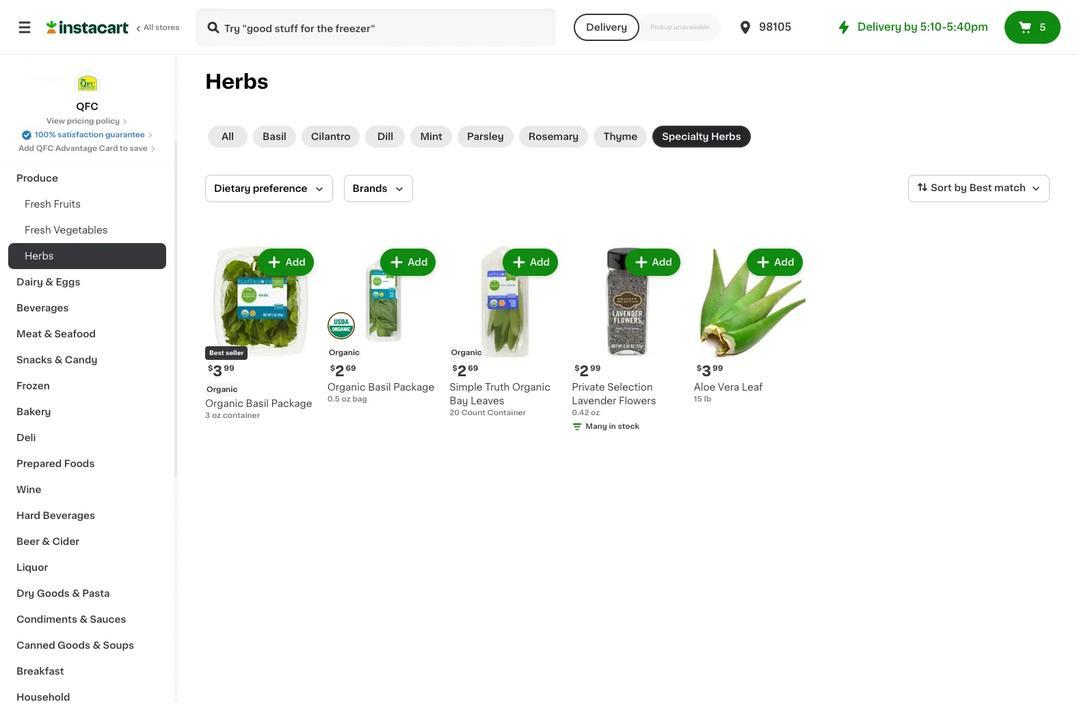 Task type: vqa. For each thing, say whether or not it's contained in the screenshot.
Product 'group' containing 14
no



Task type: describe. For each thing, give the bounding box(es) containing it.
thanksgiving link
[[8, 140, 166, 165]]

& for dairy
[[45, 278, 53, 287]]

qfc logo image
[[74, 71, 100, 97]]

organic inside organic basil package 3 oz container
[[205, 399, 243, 409]]

0 horizontal spatial herbs
[[25, 252, 54, 261]]

& left soups
[[93, 641, 101, 651]]

2 for private selection lavender flowers
[[580, 364, 589, 379]]

dry
[[16, 589, 34, 599]]

all link
[[208, 126, 248, 148]]

dry goods & pasta
[[16, 589, 110, 599]]

eggs
[[56, 278, 80, 287]]

buy it again link
[[8, 37, 166, 64]]

& for meat
[[44, 330, 52, 339]]

dry goods & pasta link
[[8, 581, 166, 607]]

5 product group from the left
[[694, 246, 805, 405]]

5:10-
[[920, 22, 947, 32]]

0.42
[[572, 409, 589, 417]]

bay
[[450, 396, 468, 406]]

0 vertical spatial herbs
[[205, 72, 269, 92]]

oz for organic basil package 0.5 oz bag
[[342, 396, 351, 403]]

beer
[[16, 537, 40, 547]]

many in stock
[[585, 423, 639, 431]]

all for all stores
[[144, 24, 153, 31]]

$ 2 69 for organic basil package
[[330, 364, 356, 379]]

best for best seller
[[209, 350, 224, 356]]

in
[[609, 423, 616, 431]]

meat & seafood
[[16, 330, 96, 339]]

match
[[994, 183, 1026, 193]]

snacks & candy
[[16, 356, 97, 365]]

2 for organic basil package
[[335, 364, 344, 379]]

fruits
[[54, 200, 81, 209]]

organic basil package 3 oz container
[[205, 399, 312, 420]]

organic basil package 0.5 oz bag
[[327, 383, 434, 403]]

thanksgiving
[[16, 148, 82, 157]]

add qfc advantage card to save
[[19, 145, 148, 152]]

1 product group from the left
[[205, 246, 316, 422]]

prepared foods link
[[8, 451, 166, 477]]

organic inside simple truth organic bay leaves 20 count container
[[512, 383, 550, 392]]

brands button
[[344, 175, 413, 202]]

goods for canned
[[58, 641, 90, 651]]

add button for 15
[[748, 250, 801, 275]]

goods for dry
[[37, 589, 70, 599]]

card
[[99, 145, 118, 152]]

delivery button
[[574, 14, 640, 41]]

thyme
[[603, 132, 637, 142]]

it
[[60, 46, 67, 55]]

herbs link
[[8, 243, 166, 269]]

truth
[[485, 383, 510, 392]]

3 product group from the left
[[450, 246, 561, 419]]

rosemary
[[528, 132, 579, 142]]

add button for 3
[[259, 250, 312, 275]]

3 inside organic basil package 3 oz container
[[205, 412, 210, 420]]

rosemary link
[[519, 126, 588, 148]]

oz inside private selection lavender flowers 0.42 oz
[[591, 409, 600, 417]]

1 horizontal spatial 3
[[213, 364, 222, 379]]

frozen
[[16, 382, 50, 391]]

delivery for delivery by 5:10-5:40pm
[[858, 22, 902, 32]]

add for 0.5
[[408, 258, 428, 267]]

0 vertical spatial qfc
[[76, 102, 98, 111]]

seafood
[[54, 330, 96, 339]]

leaf
[[742, 383, 763, 392]]

& for snacks
[[55, 356, 62, 365]]

package for organic basil package 3 oz container
[[271, 399, 312, 409]]

basil for organic basil package 0.5 oz bag
[[368, 383, 391, 392]]

0 vertical spatial beverages
[[16, 304, 69, 313]]

by for sort
[[954, 183, 967, 193]]

pasta
[[82, 589, 110, 599]]

beer & cider
[[16, 537, 79, 547]]

best for best match
[[969, 183, 992, 193]]

dietary
[[214, 184, 251, 194]]

snacks
[[16, 356, 52, 365]]

specialty
[[662, 132, 709, 142]]

save
[[130, 145, 148, 152]]

$ inside $ 2 99
[[575, 365, 580, 372]]

leaves
[[471, 396, 504, 406]]

5 button
[[1005, 11, 1061, 44]]

pricing
[[67, 118, 94, 125]]

liquor link
[[8, 555, 166, 581]]

bakery
[[16, 408, 51, 417]]

liquor
[[16, 563, 48, 573]]

aloe
[[694, 383, 715, 392]]

hard beverages link
[[8, 503, 166, 529]]

by for delivery
[[904, 22, 918, 32]]

delivery by 5:10-5:40pm link
[[836, 19, 988, 36]]

parsley
[[467, 132, 504, 142]]

specialty herbs
[[662, 132, 741, 142]]

policy
[[96, 118, 120, 125]]

view pricing policy
[[46, 118, 120, 125]]

add qfc advantage card to save link
[[19, 144, 156, 155]]

fresh fruits
[[25, 200, 81, 209]]

delivery for delivery
[[586, 23, 627, 32]]

5:40pm
[[947, 22, 988, 32]]

add for 3
[[285, 258, 305, 267]]

add for bay
[[530, 258, 550, 267]]

2 product group from the left
[[327, 246, 439, 405]]

condiments & sauces link
[[8, 607, 166, 633]]

fresh vegetables
[[25, 226, 108, 235]]

recipes
[[16, 122, 57, 131]]

meat & seafood link
[[8, 321, 166, 347]]

canned goods & soups link
[[8, 633, 166, 659]]

organic inside organic basil package 0.5 oz bag
[[327, 383, 366, 392]]

1 vertical spatial beverages
[[43, 512, 95, 521]]

$ 2 99
[[575, 364, 601, 379]]

& for condiments
[[80, 615, 88, 625]]

instacart logo image
[[47, 19, 129, 36]]

100% satisfaction guarantee button
[[21, 127, 153, 141]]

candy
[[65, 356, 97, 365]]

private
[[572, 383, 605, 392]]

satisfaction
[[58, 131, 103, 139]]

to
[[120, 145, 128, 152]]

thyme link
[[594, 126, 647, 148]]

lavender
[[572, 396, 616, 406]]

prepared foods
[[16, 460, 95, 469]]



Task type: locate. For each thing, give the bounding box(es) containing it.
3 up aloe
[[702, 364, 711, 379]]

1 horizontal spatial delivery
[[858, 22, 902, 32]]

69 up bag
[[346, 365, 356, 373]]

0 horizontal spatial $ 3 99
[[208, 364, 234, 379]]

vera
[[718, 383, 739, 392]]

69 up simple
[[468, 365, 478, 373]]

all left stores
[[144, 24, 153, 31]]

many
[[585, 423, 607, 431]]

all stores link
[[47, 8, 181, 47]]

1 vertical spatial package
[[271, 399, 312, 409]]

package inside organic basil package 3 oz container
[[271, 399, 312, 409]]

1 horizontal spatial $ 2 69
[[452, 364, 478, 379]]

flowers
[[619, 396, 656, 406]]

canned
[[16, 641, 55, 651]]

herbs
[[205, 72, 269, 92], [711, 132, 741, 142], [25, 252, 54, 261]]

stores
[[155, 24, 180, 31]]

0 horizontal spatial 2
[[335, 364, 344, 379]]

fresh down produce
[[25, 200, 51, 209]]

0 horizontal spatial 69
[[346, 365, 356, 373]]

best left match
[[969, 183, 992, 193]]

hard beverages
[[16, 512, 95, 521]]

1 horizontal spatial package
[[393, 383, 434, 392]]

0 vertical spatial by
[[904, 22, 918, 32]]

mint
[[420, 132, 442, 142]]

add button for 0.5
[[382, 250, 435, 275]]

0 horizontal spatial qfc
[[36, 145, 54, 152]]

produce link
[[8, 165, 166, 191]]

count
[[461, 409, 485, 417]]

deli
[[16, 434, 36, 443]]

dill link
[[365, 126, 405, 148]]

1 69 from the left
[[346, 365, 356, 373]]

fresh for fresh fruits
[[25, 200, 51, 209]]

0 horizontal spatial all
[[144, 24, 153, 31]]

0 horizontal spatial $ 2 69
[[330, 364, 356, 379]]

99 for aloe vera leaf
[[713, 365, 723, 373]]

5 $ from the left
[[697, 365, 702, 373]]

0 horizontal spatial best
[[209, 350, 224, 356]]

again
[[69, 46, 96, 55]]

99 inside $ 2 99
[[590, 365, 601, 372]]

beverages down dairy & eggs
[[16, 304, 69, 313]]

3
[[213, 364, 222, 379], [702, 364, 711, 379], [205, 412, 210, 420]]

$ 3 99 down best seller
[[208, 364, 234, 379]]

4 $ from the left
[[452, 365, 457, 373]]

add for 15
[[774, 258, 794, 267]]

dairy & eggs link
[[8, 269, 166, 295]]

2 horizontal spatial 3
[[702, 364, 711, 379]]

buy
[[38, 46, 58, 55]]

delivery by 5:10-5:40pm
[[858, 22, 988, 32]]

by left 5:10-
[[904, 22, 918, 32]]

1 horizontal spatial 69
[[468, 365, 478, 373]]

oz inside organic basil package 3 oz container
[[212, 412, 221, 420]]

herbs up dairy & eggs
[[25, 252, 54, 261]]

1 $ from the left
[[208, 365, 213, 372]]

$ down best seller
[[208, 365, 213, 372]]

goods down condiments & sauces
[[58, 641, 90, 651]]

best left seller
[[209, 350, 224, 356]]

1 vertical spatial by
[[954, 183, 967, 193]]

98105
[[759, 22, 792, 32]]

99 down best seller
[[224, 365, 234, 372]]

qfc
[[76, 102, 98, 111], [36, 145, 54, 152]]

container
[[223, 412, 260, 420]]

qfc link
[[74, 71, 100, 114]]

$ for aloe
[[697, 365, 702, 373]]

fresh down fresh fruits
[[25, 226, 51, 235]]

cilantro
[[311, 132, 350, 142]]

1 horizontal spatial all
[[222, 132, 234, 142]]

cider
[[52, 537, 79, 547]]

1 2 from the left
[[580, 364, 589, 379]]

beverages up the cider
[[43, 512, 95, 521]]

5
[[1040, 23, 1046, 32]]

1 horizontal spatial oz
[[342, 396, 351, 403]]

1 vertical spatial all
[[222, 132, 234, 142]]

lists
[[38, 73, 62, 83]]

0 horizontal spatial 3
[[205, 412, 210, 420]]

all stores
[[144, 24, 180, 31]]

fresh inside the "fresh fruits" "link"
[[25, 200, 51, 209]]

oz for organic basil package 3 oz container
[[212, 412, 221, 420]]

best
[[969, 183, 992, 193], [209, 350, 224, 356]]

5 add button from the left
[[748, 250, 801, 275]]

99 up private
[[590, 365, 601, 372]]

qfc up view pricing policy link
[[76, 102, 98, 111]]

99 up the vera
[[713, 365, 723, 373]]

oz left container
[[212, 412, 221, 420]]

basil inside organic basil package 0.5 oz bag
[[368, 383, 391, 392]]

dairy & eggs
[[16, 278, 80, 287]]

$ 2 69 for simple truth organic bay leaves
[[452, 364, 478, 379]]

brands
[[353, 184, 387, 194]]

100%
[[35, 131, 56, 139]]

aloe vera leaf 15 lb
[[694, 383, 763, 403]]

4 product group from the left
[[572, 246, 683, 435]]

hard
[[16, 512, 40, 521]]

fresh fruits link
[[8, 191, 166, 217]]

herbs up all 'link'
[[205, 72, 269, 92]]

package left simple
[[393, 383, 434, 392]]

0 horizontal spatial 99
[[224, 365, 234, 372]]

best seller
[[209, 350, 244, 356]]

package inside organic basil package 0.5 oz bag
[[393, 383, 434, 392]]

2 vertical spatial basil
[[246, 399, 269, 409]]

bag
[[352, 396, 367, 403]]

recipes link
[[8, 114, 166, 140]]

dill
[[377, 132, 393, 142]]

all for all
[[222, 132, 234, 142]]

1 $ 2 69 from the left
[[330, 364, 356, 379]]

$ up simple
[[452, 365, 457, 373]]

private selection lavender flowers 0.42 oz
[[572, 383, 656, 417]]

1 horizontal spatial qfc
[[76, 102, 98, 111]]

goods
[[37, 589, 70, 599], [58, 641, 90, 651]]

package for organic basil package 0.5 oz bag
[[393, 383, 434, 392]]

$ up private
[[575, 365, 580, 372]]

add button for bay
[[504, 250, 557, 275]]

by right the 'sort'
[[954, 183, 967, 193]]

package left the 0.5
[[271, 399, 312, 409]]

container
[[487, 409, 526, 417]]

package
[[393, 383, 434, 392], [271, 399, 312, 409]]

basil inside organic basil package 3 oz container
[[246, 399, 269, 409]]

herbs right specialty
[[711, 132, 741, 142]]

2 fresh from the top
[[25, 226, 51, 235]]

1 add button from the left
[[259, 250, 312, 275]]

best inside the best match sort by field
[[969, 183, 992, 193]]

& left "candy"
[[55, 356, 62, 365]]

0.5
[[327, 396, 340, 403]]

0 vertical spatial goods
[[37, 589, 70, 599]]

product group
[[205, 246, 316, 422], [327, 246, 439, 405], [450, 246, 561, 419], [572, 246, 683, 435], [694, 246, 805, 405]]

goods up the condiments
[[37, 589, 70, 599]]

None search field
[[196, 8, 556, 47]]

& right the meat
[[44, 330, 52, 339]]

$ up the 0.5
[[330, 365, 335, 373]]

1 horizontal spatial by
[[954, 183, 967, 193]]

all left the basil 'link'
[[222, 132, 234, 142]]

2 $ 2 69 from the left
[[452, 364, 478, 379]]

1 horizontal spatial 2
[[457, 364, 467, 379]]

lists link
[[8, 64, 166, 92]]

all inside 'link'
[[222, 132, 234, 142]]

& left eggs
[[45, 278, 53, 287]]

2 add button from the left
[[382, 250, 435, 275]]

buy it again
[[38, 46, 96, 55]]

0 horizontal spatial oz
[[212, 412, 221, 420]]

oz down lavender
[[591, 409, 600, 417]]

2 for simple truth organic bay leaves
[[457, 364, 467, 379]]

sort by
[[931, 183, 967, 193]]

beverages
[[16, 304, 69, 313], [43, 512, 95, 521]]

cilantro link
[[301, 126, 360, 148]]

3 2 from the left
[[457, 364, 467, 379]]

2 horizontal spatial oz
[[591, 409, 600, 417]]

$ for organic
[[330, 365, 335, 373]]

& left sauces
[[80, 615, 88, 625]]

1 horizontal spatial herbs
[[205, 72, 269, 92]]

view pricing policy link
[[46, 116, 128, 127]]

basil for organic basil package 3 oz container
[[246, 399, 269, 409]]

all
[[144, 24, 153, 31], [222, 132, 234, 142]]

69 for organic
[[346, 365, 356, 373]]

& right beer on the bottom left of page
[[42, 537, 50, 547]]

preference
[[253, 184, 307, 194]]

item badge image
[[327, 313, 355, 340]]

view
[[46, 118, 65, 125]]

fresh inside fresh vegetables 'link'
[[25, 226, 51, 235]]

1 fresh from the top
[[25, 200, 51, 209]]

$ 2 69 up the 0.5
[[330, 364, 356, 379]]

1 $ 3 99 from the left
[[208, 364, 234, 379]]

condiments
[[16, 615, 77, 625]]

Search field
[[197, 10, 555, 45]]

1 vertical spatial goods
[[58, 641, 90, 651]]

delivery inside button
[[586, 23, 627, 32]]

98105 button
[[737, 8, 819, 47]]

by inside the best match sort by field
[[954, 183, 967, 193]]

2 up simple
[[457, 364, 467, 379]]

69 for simple
[[468, 365, 478, 373]]

3 left container
[[205, 412, 210, 420]]

1 99 from the left
[[224, 365, 234, 372]]

2 2 from the left
[[335, 364, 344, 379]]

basil inside 'link'
[[263, 132, 286, 142]]

2 99 from the left
[[590, 365, 601, 372]]

2 $ 3 99 from the left
[[697, 364, 723, 379]]

2 $ from the left
[[575, 365, 580, 372]]

0 horizontal spatial delivery
[[586, 23, 627, 32]]

0 horizontal spatial package
[[271, 399, 312, 409]]

2 horizontal spatial 99
[[713, 365, 723, 373]]

2 up private
[[580, 364, 589, 379]]

2 horizontal spatial 2
[[580, 364, 589, 379]]

parsley link
[[457, 126, 513, 148]]

simple
[[450, 383, 483, 392]]

fresh
[[25, 200, 51, 209], [25, 226, 51, 235]]

1 horizontal spatial $ 3 99
[[697, 364, 723, 379]]

0 vertical spatial best
[[969, 183, 992, 193]]

1 vertical spatial fresh
[[25, 226, 51, 235]]

2 vertical spatial herbs
[[25, 252, 54, 261]]

3 99 from the left
[[713, 365, 723, 373]]

best match
[[969, 183, 1026, 193]]

oz inside organic basil package 0.5 oz bag
[[342, 396, 351, 403]]

1 vertical spatial basil
[[368, 383, 391, 392]]

oz right the 0.5
[[342, 396, 351, 403]]

0 horizontal spatial by
[[904, 22, 918, 32]]

1 vertical spatial herbs
[[711, 132, 741, 142]]

1 horizontal spatial best
[[969, 183, 992, 193]]

0 vertical spatial basil
[[263, 132, 286, 142]]

0 vertical spatial fresh
[[25, 200, 51, 209]]

breakfast
[[16, 667, 64, 677]]

mint link
[[411, 126, 452, 148]]

by inside delivery by 5:10-5:40pm link
[[904, 22, 918, 32]]

add
[[19, 145, 34, 152], [285, 258, 305, 267], [408, 258, 428, 267], [530, 258, 550, 267], [652, 258, 672, 267], [774, 258, 794, 267]]

4 add button from the left
[[626, 250, 679, 275]]

$ 2 69 up simple
[[452, 364, 478, 379]]

best inside product group
[[209, 350, 224, 356]]

lb
[[704, 396, 711, 403]]

qfc down 100% at the left top
[[36, 145, 54, 152]]

2 horizontal spatial herbs
[[711, 132, 741, 142]]

2 69 from the left
[[468, 365, 478, 373]]

1 vertical spatial best
[[209, 350, 224, 356]]

$ up aloe
[[697, 365, 702, 373]]

condiments & sauces
[[16, 615, 126, 625]]

fresh for fresh vegetables
[[25, 226, 51, 235]]

seller
[[226, 350, 244, 356]]

service type group
[[574, 14, 721, 41]]

100% satisfaction guarantee
[[35, 131, 145, 139]]

& for beer
[[42, 537, 50, 547]]

$ 3 99 up aloe
[[697, 364, 723, 379]]

frozen link
[[8, 373, 166, 399]]

0 vertical spatial all
[[144, 24, 153, 31]]

simple truth organic bay leaves 20 count container
[[450, 383, 550, 417]]

produce
[[16, 174, 58, 183]]

3 $ from the left
[[330, 365, 335, 373]]

1 vertical spatial qfc
[[36, 145, 54, 152]]

$ for simple
[[452, 365, 457, 373]]

99 for private selection lavender flowers
[[590, 365, 601, 372]]

Best match Sort by field
[[908, 175, 1050, 202]]

beverages link
[[8, 295, 166, 321]]

3 down best seller
[[213, 364, 222, 379]]

2 up the 0.5
[[335, 364, 344, 379]]

& left pasta
[[72, 589, 80, 599]]

1 horizontal spatial 99
[[590, 365, 601, 372]]

deli link
[[8, 425, 166, 451]]

dietary preference
[[214, 184, 307, 194]]

snacks & candy link
[[8, 347, 166, 373]]

bakery link
[[8, 399, 166, 425]]

3 add button from the left
[[504, 250, 557, 275]]

& inside "link"
[[80, 615, 88, 625]]

0 vertical spatial package
[[393, 383, 434, 392]]



